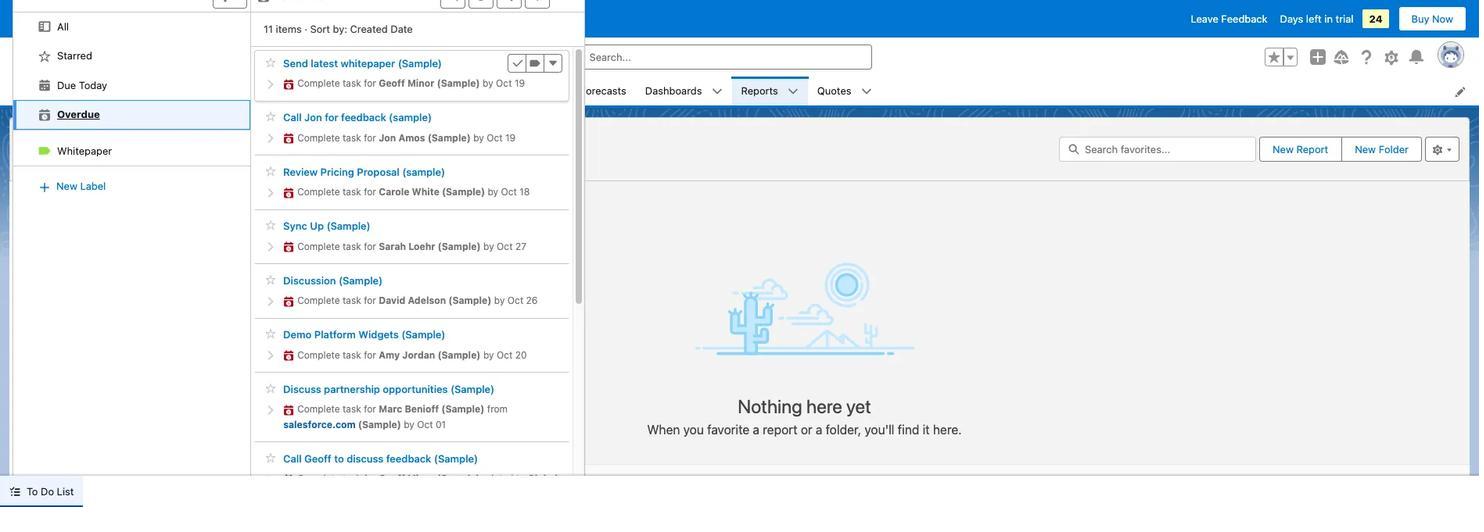 Task type: vqa. For each thing, say whether or not it's contained in the screenshot.
text default image in Discussion (Sample) element
yes



Task type: describe. For each thing, give the bounding box(es) containing it.
text default image for discuss partnership opportunities (sample)
[[283, 405, 294, 416]]

call for call jon for feedback (sample)
[[283, 111, 302, 124]]

for for jon
[[364, 132, 376, 144]]

pricing
[[320, 166, 354, 178]]

text default image for the overdue "link"
[[38, 109, 51, 121]]

for for up
[[364, 241, 376, 252]]

nothing
[[738, 396, 802, 418]]

by for demo platform widgets (sample)
[[483, 349, 494, 361]]

for for pricing
[[364, 186, 376, 198]]

complete for pricing
[[297, 186, 340, 198]]

created
[[350, 22, 388, 35]]

reports inside reports all favorites 0 items
[[20, 123, 57, 135]]

by for review pricing proposal (sample)
[[488, 186, 498, 198]]

1 horizontal spatial to
[[516, 473, 525, 485]]

complete for partnership
[[297, 404, 340, 415]]

david
[[379, 295, 406, 307]]

to do list
[[27, 486, 74, 498]]

by inside complete task for marc benioff (sample) from salesforce.com (sample) by oct 01
[[404, 419, 415, 431]]

related
[[483, 473, 514, 485]]

discuss partnership opportunities (sample) element
[[254, 376, 570, 443]]

text default image inside send latest whitepaper (sample) element
[[283, 79, 294, 90]]

complete for (sample)
[[297, 295, 340, 307]]

today
[[79, 79, 107, 91]]

discussion (sample) element
[[254, 268, 570, 319]]

it
[[923, 423, 930, 437]]

call for call geoff to discuss feedback (sample)
[[283, 453, 302, 465]]

sort
[[310, 22, 330, 35]]

discuss
[[283, 383, 321, 396]]

discussion (sample) link
[[283, 275, 383, 287]]

leave feedback
[[1191, 13, 1268, 25]]

sync
[[283, 220, 307, 233]]

leave
[[1191, 13, 1219, 25]]

26
[[526, 295, 538, 307]]

all link
[[13, 12, 250, 42]]

task for proposal
[[343, 186, 361, 198]]

feedback inside "call jon for feedback (sample)" link
[[341, 111, 386, 124]]

adelson
[[408, 295, 446, 307]]

white
[[412, 186, 440, 198]]

task inside discussion (sample) element
[[343, 295, 361, 307]]

2 vertical spatial reports
[[28, 187, 77, 199]]

find
[[898, 423, 919, 437]]

oct for review pricing proposal (sample)
[[501, 186, 517, 198]]

whitepaper
[[57, 144, 112, 157]]

oct inside complete task for marc benioff (sample) from salesforce.com (sample) by oct 01
[[417, 419, 433, 431]]

or
[[801, 423, 813, 437]]

opportunities
[[383, 383, 448, 396]]

contacts link
[[303, 77, 365, 106]]

text default image for discussion (sample)
[[283, 296, 294, 307]]

amy
[[379, 349, 400, 361]]

0 horizontal spatial to
[[334, 453, 344, 465]]

complete task for geoff minor (sample) related to
[[297, 473, 528, 485]]

do
[[41, 486, 54, 498]]

send latest whitepaper (sample) link
[[283, 57, 442, 70]]

by for discussion (sample)
[[494, 295, 505, 307]]

list containing accounts
[[106, 77, 1479, 106]]

dashboards
[[645, 84, 702, 97]]

1 horizontal spatial items
[[276, 22, 302, 35]]

review pricing proposal (sample) link
[[283, 166, 445, 179]]

overdue
[[57, 108, 100, 121]]

buy
[[1412, 13, 1430, 25]]

11 items · sort by: created date
[[264, 22, 413, 35]]

for for (sample)
[[364, 295, 376, 307]]

by for sync up (sample)
[[484, 241, 494, 252]]

minor for by
[[408, 78, 435, 89]]

feedback
[[1221, 13, 1268, 25]]

text default image inside dashboards list item
[[712, 86, 722, 97]]

proposal
[[357, 166, 400, 178]]

task for (sample)
[[343, 241, 361, 252]]

19 for send latest whitepaper (sample)
[[515, 78, 525, 89]]

search...
[[589, 51, 631, 63]]

widgets inside global media - 270 widgets (sample)
[[342, 489, 381, 500]]

due
[[57, 79, 76, 91]]

task for opportunities
[[343, 404, 361, 415]]

discuss partnership opportunities (sample) link
[[283, 383, 495, 396]]

here
[[807, 396, 842, 418]]

date
[[391, 22, 413, 35]]

report
[[763, 423, 798, 437]]

-
[[314, 489, 319, 500]]

24
[[1369, 13, 1383, 25]]

11
[[264, 22, 273, 35]]

demo platform widgets (sample) element
[[254, 322, 570, 373]]

review pricing proposal (sample)
[[283, 166, 445, 178]]

call geoff to discuss feedback (sample) element
[[254, 446, 570, 508]]

oct for send latest whitepaper (sample)
[[496, 78, 512, 89]]

(sample) inside global media - 270 widgets (sample)
[[383, 489, 426, 500]]

send latest whitepaper (sample)
[[283, 57, 442, 70]]

oct for call jon for feedback (sample)
[[487, 132, 503, 144]]

27
[[515, 241, 527, 252]]

complete task for marc benioff (sample) from salesforce.com (sample) by oct 01
[[283, 404, 508, 431]]

quotes
[[817, 84, 852, 97]]

contacts list item
[[303, 77, 385, 106]]

new label
[[56, 180, 106, 193]]

whitepaper
[[341, 57, 395, 70]]

jordan
[[402, 349, 435, 361]]

to
[[27, 486, 38, 498]]

new for new label
[[56, 180, 77, 193]]

opportunities
[[395, 84, 459, 97]]

19 for call jon for feedback (sample)
[[505, 132, 516, 144]]

list
[[57, 486, 74, 498]]

by for send latest whitepaper (sample)
[[483, 78, 493, 89]]

demo platform widgets (sample) link
[[283, 329, 446, 342]]

new for new folder
[[1355, 143, 1376, 155]]

task for widgets
[[343, 349, 361, 361]]

yet
[[847, 396, 871, 418]]

new report button
[[1260, 137, 1341, 161]]

you'll
[[865, 423, 895, 437]]

oct for demo platform widgets (sample)
[[497, 349, 513, 361]]

text default image inside reports list item
[[788, 86, 799, 97]]

benioff
[[405, 404, 439, 415]]

calendar link
[[489, 77, 550, 106]]

quotes link
[[808, 77, 861, 106]]

calendar list item
[[489, 77, 571, 106]]

loehr
[[409, 241, 435, 252]]

favorite
[[707, 423, 750, 437]]

by for call jon for feedback (sample)
[[473, 132, 484, 144]]

for down contacts link
[[325, 111, 338, 124]]

global media - 270 widgets (sample)
[[283, 473, 558, 500]]

text default image for sync up (sample)
[[283, 242, 294, 253]]

new label button
[[38, 174, 107, 199]]

0 vertical spatial (sample)
[[389, 111, 432, 124]]

overdue link
[[13, 100, 250, 130]]

forecasts
[[580, 84, 626, 97]]

latest
[[311, 57, 338, 70]]

geoff for complete task for geoff minor (sample) by oct 19
[[379, 78, 405, 89]]

for for latest
[[364, 78, 376, 89]]



Task type: locate. For each thing, give the bounding box(es) containing it.
1 vertical spatial 19
[[505, 132, 516, 144]]

0 horizontal spatial jon
[[304, 111, 322, 124]]

by inside the 'review pricing proposal (sample)' element
[[488, 186, 498, 198]]

to left 'discuss'
[[334, 453, 344, 465]]

by left the 26
[[494, 295, 505, 307]]

text default image inside sync up (sample) element
[[283, 242, 294, 253]]

4 task from the top
[[343, 241, 361, 252]]

0 vertical spatial all
[[57, 20, 69, 33]]

minor inside call geoff to discuss feedback (sample) element
[[408, 473, 435, 485]]

for down 'discuss'
[[364, 473, 376, 485]]

1 call from the top
[[283, 111, 302, 124]]

complete down review
[[297, 186, 340, 198]]

task inside call jon for feedback (sample) element
[[343, 132, 361, 144]]

Search favorites... text field
[[1059, 137, 1256, 162]]

sync up (sample) link
[[283, 220, 371, 233]]

by left 18 at left
[[488, 186, 498, 198]]

geoff down salesforce.com link
[[304, 453, 331, 465]]

1 horizontal spatial all
[[57, 20, 69, 33]]

task inside send latest whitepaper (sample) element
[[343, 78, 361, 89]]

task for for
[[343, 132, 361, 144]]

01
[[436, 419, 446, 431]]

for inside sync up (sample) element
[[364, 241, 376, 252]]

1 vertical spatial feedback
[[386, 453, 431, 465]]

starred link
[[13, 42, 250, 71]]

task inside call geoff to discuss feedback (sample) element
[[343, 473, 361, 485]]

salesforce.com
[[283, 419, 356, 431]]

1 a from the left
[[753, 423, 760, 437]]

new inside new folder button
[[1355, 143, 1376, 155]]

overdue image
[[258, 0, 270, 2]]

by inside send latest whitepaper (sample) element
[[483, 78, 493, 89]]

accounts
[[229, 84, 274, 97]]

oct right opportunities list item
[[496, 78, 512, 89]]

complete for platform
[[297, 349, 340, 361]]

sub page element
[[13, 12, 250, 206]]

for left david
[[364, 295, 376, 307]]

complete for latest
[[297, 78, 340, 89]]

(sample) inside "link"
[[339, 275, 383, 287]]

for inside send latest whitepaper (sample) element
[[364, 78, 376, 89]]

5 task from the top
[[343, 295, 361, 307]]

oct left 27
[[497, 241, 513, 252]]

reports link
[[732, 77, 788, 106]]

geoff inside send latest whitepaper (sample) element
[[379, 78, 405, 89]]

favorites
[[40, 138, 102, 156]]

task for whitepaper
[[343, 78, 361, 89]]

review pricing proposal (sample) element
[[254, 159, 570, 210]]

complete task for david adelson (sample) by oct 26
[[297, 295, 538, 307]]

complete inside call jon for feedback (sample) element
[[297, 132, 340, 144]]

0 vertical spatial feedback
[[341, 111, 386, 124]]

marc
[[379, 404, 402, 415]]

for for platform
[[364, 349, 376, 361]]

complete for jon
[[297, 132, 340, 144]]

text default image down demo
[[283, 351, 294, 362]]

1 vertical spatial (sample)
[[402, 166, 445, 178]]

call down accounts list item
[[283, 111, 302, 124]]

0 vertical spatial call
[[283, 111, 302, 124]]

task down demo platform widgets (sample) link
[[343, 349, 361, 361]]

4 complete from the top
[[297, 241, 340, 252]]

for
[[364, 78, 376, 89], [325, 111, 338, 124], [364, 132, 376, 144], [364, 186, 376, 198], [364, 241, 376, 252], [364, 295, 376, 307], [364, 349, 376, 361], [364, 404, 376, 415], [364, 473, 376, 485]]

new inside new label 'button'
[[56, 180, 77, 193]]

1 vertical spatial reports
[[20, 123, 57, 135]]

19 inside send latest whitepaper (sample) element
[[515, 78, 525, 89]]

text default image for call jon for feedback (sample)
[[283, 133, 294, 144]]

sync up (sample) element
[[254, 213, 570, 264]]

discuss
[[347, 453, 384, 465]]

text default image inside quotes list item
[[861, 86, 872, 97]]

(sample) up white
[[402, 166, 445, 178]]

1 vertical spatial widgets
[[342, 489, 381, 500]]

complete down platform
[[297, 349, 340, 361]]

in
[[1325, 13, 1333, 25]]

buy now
[[1412, 13, 1454, 25]]

complete up salesforce.com link
[[297, 404, 340, 415]]

geoff down whitepaper
[[379, 78, 405, 89]]

complete down up
[[297, 241, 340, 252]]

reports up favorites
[[20, 123, 57, 135]]

0 vertical spatial widgets
[[359, 329, 399, 341]]

text default image inside the 'review pricing proposal (sample)' element
[[283, 187, 294, 198]]

(sample)
[[398, 57, 442, 70], [437, 78, 480, 89], [428, 132, 471, 144], [442, 186, 485, 198], [327, 220, 371, 233], [438, 241, 481, 252], [339, 275, 383, 287], [448, 295, 492, 307], [401, 329, 446, 341], [438, 349, 481, 361], [451, 383, 495, 396], [441, 404, 485, 415], [358, 419, 401, 431], [434, 453, 478, 465], [437, 473, 480, 485], [383, 489, 426, 500]]

by down opportunities list item
[[473, 132, 484, 144]]

global
[[528, 473, 558, 485]]

widgets up amy
[[359, 329, 399, 341]]

folder,
[[826, 423, 861, 437]]

complete down latest
[[297, 78, 340, 89]]

folder
[[1379, 143, 1409, 155]]

media
[[283, 489, 312, 500]]

for for partnership
[[364, 404, 376, 415]]

quotes list item
[[808, 77, 881, 106]]

task down 'review pricing proposal (sample)' link
[[343, 186, 361, 198]]

text default image up media
[[283, 475, 294, 486]]

all inside reports all favorites 0 items
[[20, 138, 36, 156]]

complete up review
[[297, 132, 340, 144]]

complete task for amy jordan (sample) by oct 20
[[297, 349, 527, 361]]

all inside sub page element
[[57, 20, 69, 33]]

call up media
[[283, 453, 302, 465]]

nothing here yet when you favorite a report or a folder, you'll find it here.
[[647, 396, 962, 437]]

accounts link
[[220, 77, 283, 106]]

270
[[321, 489, 339, 500]]

new for new report
[[1273, 143, 1294, 155]]

platform
[[314, 329, 356, 341]]

text default image
[[38, 50, 51, 62], [712, 86, 722, 97], [788, 86, 799, 97], [283, 133, 294, 144], [283, 187, 294, 198], [283, 242, 294, 253], [283, 296, 294, 307], [283, 351, 294, 362], [283, 405, 294, 416], [283, 475, 294, 486]]

by left the calendar
[[483, 78, 493, 89]]

for inside complete task for marc benioff (sample) from salesforce.com (sample) by oct 01
[[364, 404, 376, 415]]

0 vertical spatial to
[[334, 453, 344, 465]]

by inside call jon for feedback (sample) element
[[473, 132, 484, 144]]

to do list button
[[0, 476, 83, 508]]

complete task for geoff minor (sample) by oct 19
[[297, 78, 525, 89]]

3 complete from the top
[[297, 186, 340, 198]]

oct left 18 at left
[[501, 186, 517, 198]]

a
[[753, 423, 760, 437], [816, 423, 823, 437]]

text default image down discuss
[[283, 405, 294, 416]]

items inside reports all favorites 0 items
[[28, 161, 52, 173]]

forecasts link
[[571, 77, 636, 106]]

call jon for feedback (sample) element
[[254, 105, 570, 156]]

a right or
[[816, 423, 823, 437]]

amos
[[399, 132, 425, 144]]

text default image for 'to do list' button
[[9, 487, 20, 498]]

for inside discussion (sample) element
[[364, 295, 376, 307]]

complete inside demo platform widgets (sample) element
[[297, 349, 340, 361]]

list
[[13, 12, 250, 130], [106, 77, 1479, 106]]

whitepaper link
[[13, 137, 250, 166]]

now
[[1432, 13, 1454, 25]]

text default image inside 'to do list' button
[[9, 487, 20, 498]]

text default image inside the overdue "link"
[[38, 109, 51, 121]]

minor inside send latest whitepaper (sample) element
[[408, 78, 435, 89]]

3 task from the top
[[343, 186, 361, 198]]

geoff down call geoff to discuss feedback (sample) link
[[379, 473, 405, 485]]

dashboards list item
[[636, 77, 732, 106]]

0 vertical spatial 19
[[515, 78, 525, 89]]

discussion (sample)
[[283, 275, 383, 287]]

2 call from the top
[[283, 453, 302, 465]]

sarah
[[379, 241, 406, 252]]

6 task from the top
[[343, 349, 361, 361]]

text default image for call geoff to discuss feedback (sample)
[[283, 475, 294, 486]]

new left report
[[1273, 143, 1294, 155]]

jon
[[304, 111, 322, 124], [379, 132, 396, 144]]

text default image down search... button
[[712, 86, 722, 97]]

text default image up review
[[283, 133, 294, 144]]

feedback inside call geoff to discuss feedback (sample) link
[[386, 453, 431, 465]]

text default image inside call geoff to discuss feedback (sample) element
[[283, 475, 294, 486]]

1 minor from the top
[[408, 78, 435, 89]]

partnership
[[324, 383, 380, 396]]

0 vertical spatial items
[[276, 22, 302, 35]]

list containing all
[[13, 12, 250, 130]]

task inside the 'review pricing proposal (sample)' element
[[343, 186, 361, 198]]

1 vertical spatial items
[[28, 161, 52, 173]]

text default image for demo platform widgets (sample)
[[283, 351, 294, 362]]

for down 'review pricing proposal (sample)' link
[[364, 186, 376, 198]]

text default image down review
[[283, 187, 294, 198]]

new left label
[[56, 180, 77, 193]]

oct for sync up (sample)
[[497, 241, 513, 252]]

for left sarah at the left top of page
[[364, 241, 376, 252]]

19
[[515, 78, 525, 89], [505, 132, 516, 144]]

a left report
[[753, 423, 760, 437]]

0 vertical spatial jon
[[304, 111, 322, 124]]

complete down "discussion"
[[297, 295, 340, 307]]

feedback
[[341, 111, 386, 124], [386, 453, 431, 465]]

complete inside sync up (sample) element
[[297, 241, 340, 252]]

task inside demo platform widgets (sample) element
[[343, 349, 361, 361]]

1 vertical spatial call
[[283, 453, 302, 465]]

text default image inside call jon for feedback (sample) element
[[283, 133, 294, 144]]

0 vertical spatial geoff
[[379, 78, 405, 89]]

task down partnership
[[343, 404, 361, 415]]

0 vertical spatial reports
[[741, 84, 778, 97]]

text default image inside whitepaper link
[[38, 145, 51, 158]]

1 horizontal spatial a
[[816, 423, 823, 437]]

list item
[[106, 77, 153, 106]]

from
[[487, 404, 508, 415]]

text default image left quotes link
[[788, 86, 799, 97]]

minor
[[408, 78, 435, 89], [408, 473, 435, 485]]

complete inside the 'review pricing proposal (sample)' element
[[297, 186, 340, 198]]

text default image for due today link
[[38, 79, 51, 92]]

2 task from the top
[[343, 132, 361, 144]]

geoff
[[379, 78, 405, 89], [304, 453, 331, 465], [379, 473, 405, 485]]

task inside complete task for marc benioff (sample) from salesforce.com (sample) by oct 01
[[343, 404, 361, 415]]

reports list item
[[732, 77, 808, 106]]

here.
[[933, 423, 962, 437]]

oct down the benioff
[[417, 419, 433, 431]]

1 horizontal spatial jon
[[379, 132, 396, 144]]

call
[[283, 111, 302, 124], [283, 453, 302, 465]]

2 complete from the top
[[297, 132, 340, 144]]

review
[[283, 166, 318, 178]]

text default image inside all link
[[38, 21, 51, 33]]

complete task for jon amos (sample) by oct 19
[[297, 132, 516, 144]]

for inside call geoff to discuss feedback (sample) element
[[364, 473, 376, 485]]

feedback up complete task for geoff minor (sample) related to
[[386, 453, 431, 465]]

by left 20 at bottom left
[[483, 349, 494, 361]]

widgets
[[359, 329, 399, 341], [342, 489, 381, 500]]

0 horizontal spatial all
[[20, 138, 36, 156]]

by:
[[333, 22, 347, 35]]

2 a from the left
[[816, 423, 823, 437]]

widgets right 270
[[342, 489, 381, 500]]

by left 27
[[484, 241, 494, 252]]

items right '0'
[[28, 161, 52, 173]]

left
[[1306, 13, 1322, 25]]

by inside discussion (sample) element
[[494, 295, 505, 307]]

for inside the 'review pricing proposal (sample)' element
[[364, 186, 376, 198]]

minor for related
[[408, 473, 435, 485]]

oct inside call jon for feedback (sample) element
[[487, 132, 503, 144]]

8 task from the top
[[343, 473, 361, 485]]

1 complete from the top
[[297, 78, 340, 89]]

call jon for feedback (sample)
[[283, 111, 432, 124]]

to left global
[[516, 473, 525, 485]]

feedback down contacts "list item"
[[341, 111, 386, 124]]

opportunities list item
[[385, 77, 489, 106]]

oct inside the 'review pricing proposal (sample)' element
[[501, 186, 517, 198]]

text default image inside discussion (sample) element
[[283, 296, 294, 307]]

new left folder
[[1355, 143, 1376, 155]]

text default image inside starred link
[[38, 50, 51, 62]]

reports inside list item
[[741, 84, 778, 97]]

1 horizontal spatial new
[[1273, 143, 1294, 155]]

contacts
[[313, 84, 355, 97]]

send
[[283, 57, 308, 70]]

salesforce.com link
[[283, 419, 356, 431]]

5 complete from the top
[[297, 295, 340, 307]]

oct for discussion (sample)
[[508, 295, 524, 307]]

for down whitepaper
[[364, 78, 376, 89]]

oct inside demo platform widgets (sample) element
[[497, 349, 513, 361]]

0 horizontal spatial items
[[28, 161, 52, 173]]

discuss partnership opportunities (sample)
[[283, 383, 495, 396]]

starred
[[57, 49, 92, 62]]

text default image left starred
[[38, 50, 51, 62]]

task down discussion (sample) "link"
[[343, 295, 361, 307]]

send latest whitepaper (sample) element
[[254, 50, 570, 101]]

by inside demo platform widgets (sample) element
[[483, 349, 494, 361]]

1 task from the top
[[343, 78, 361, 89]]

2 vertical spatial geoff
[[379, 473, 405, 485]]

0 horizontal spatial new
[[56, 180, 77, 193]]

up
[[310, 220, 324, 233]]

text default image for whitepaper link
[[38, 145, 51, 158]]

oct left the 26
[[508, 295, 524, 307]]

19 inside call jon for feedback (sample) element
[[505, 132, 516, 144]]

by inside sync up (sample) element
[[484, 241, 494, 252]]

text default image for review pricing proposal (sample)
[[283, 187, 294, 198]]

call geoff to discuss feedback (sample)
[[283, 453, 478, 465]]

oct inside sync up (sample) element
[[497, 241, 513, 252]]

call jon for feedback (sample) link
[[283, 111, 432, 124]]

text default image inside due today link
[[38, 79, 51, 92]]

all up starred
[[57, 20, 69, 33]]

complete up -
[[297, 473, 340, 485]]

jon left amos
[[379, 132, 396, 144]]

20
[[515, 349, 527, 361]]

oct inside send latest whitepaper (sample) element
[[496, 78, 512, 89]]

geoff for complete task for geoff minor (sample) related to
[[379, 473, 405, 485]]

0
[[20, 161, 25, 173]]

complete for up
[[297, 241, 340, 252]]

new
[[1273, 143, 1294, 155], [1355, 143, 1376, 155], [56, 180, 77, 193]]

text default image down "discussion"
[[283, 296, 294, 307]]

calendar
[[499, 84, 541, 97]]

accounts list item
[[220, 77, 303, 106]]

oct down calendar link
[[487, 132, 503, 144]]

reports left label
[[28, 187, 77, 199]]

7 task from the top
[[343, 404, 361, 415]]

2 minor from the top
[[408, 473, 435, 485]]

8 complete from the top
[[297, 473, 340, 485]]

complete inside call geoff to discuss feedback (sample) element
[[297, 473, 340, 485]]

report
[[1297, 143, 1329, 155]]

1 vertical spatial geoff
[[304, 453, 331, 465]]

for left amy
[[364, 349, 376, 361]]

(sample) up amos
[[389, 111, 432, 124]]

oct left 20 at bottom left
[[497, 349, 513, 361]]

1 vertical spatial to
[[516, 473, 525, 485]]

complete inside discussion (sample) element
[[297, 295, 340, 307]]

complete inside complete task for marc benioff (sample) from salesforce.com (sample) by oct 01
[[297, 404, 340, 415]]

task down send latest whitepaper (sample) link at top left
[[343, 78, 361, 89]]

group
[[1265, 48, 1298, 66]]

0 vertical spatial minor
[[408, 78, 435, 89]]

1 vertical spatial minor
[[408, 473, 435, 485]]

trial
[[1336, 13, 1354, 25]]

complete
[[297, 78, 340, 89], [297, 132, 340, 144], [297, 186, 340, 198], [297, 241, 340, 252], [297, 295, 340, 307], [297, 349, 340, 361], [297, 404, 340, 415], [297, 473, 340, 485]]

search... button
[[559, 45, 872, 70]]

oct inside discussion (sample) element
[[508, 295, 524, 307]]

new folder button
[[1342, 137, 1422, 162]]

complete task for carole white (sample) by oct 18
[[297, 186, 530, 198]]

1 vertical spatial all
[[20, 138, 36, 156]]

task down 'discuss'
[[343, 473, 361, 485]]

1 vertical spatial jon
[[379, 132, 396, 144]]

items left '·'
[[276, 22, 302, 35]]

task inside sync up (sample) element
[[343, 241, 361, 252]]

text default image down sync
[[283, 242, 294, 253]]

text default image inside "discuss partnership opportunities (sample)" element
[[283, 405, 294, 416]]

complete inside send latest whitepaper (sample) element
[[297, 78, 340, 89]]

task down "call jon for feedback (sample)" link
[[343, 132, 361, 144]]

all up '0'
[[20, 138, 36, 156]]

text default image
[[38, 21, 51, 33], [283, 79, 294, 90], [38, 79, 51, 92], [861, 86, 872, 97], [38, 109, 51, 121], [38, 145, 51, 158], [9, 487, 20, 498]]

6 complete from the top
[[297, 349, 340, 361]]

new inside new report button
[[1273, 143, 1294, 155]]

you
[[683, 423, 704, 437]]

by down the benioff
[[404, 419, 415, 431]]

label
[[80, 180, 106, 193]]

text default image for all link
[[38, 21, 51, 33]]

0 horizontal spatial a
[[753, 423, 760, 437]]

task down sync up (sample) link
[[343, 241, 361, 252]]

by
[[483, 78, 493, 89], [473, 132, 484, 144], [488, 186, 498, 198], [484, 241, 494, 252], [494, 295, 505, 307], [483, 349, 494, 361], [404, 419, 415, 431]]

dashboards link
[[636, 77, 712, 106]]

for left marc
[[364, 404, 376, 415]]

2 horizontal spatial new
[[1355, 143, 1376, 155]]

for down "call jon for feedback (sample)" link
[[364, 132, 376, 144]]

text default image inside demo platform widgets (sample) element
[[283, 351, 294, 362]]

discussion
[[283, 275, 336, 287]]

jon down contacts link
[[304, 111, 322, 124]]

reports down search... button
[[741, 84, 778, 97]]

7 complete from the top
[[297, 404, 340, 415]]



